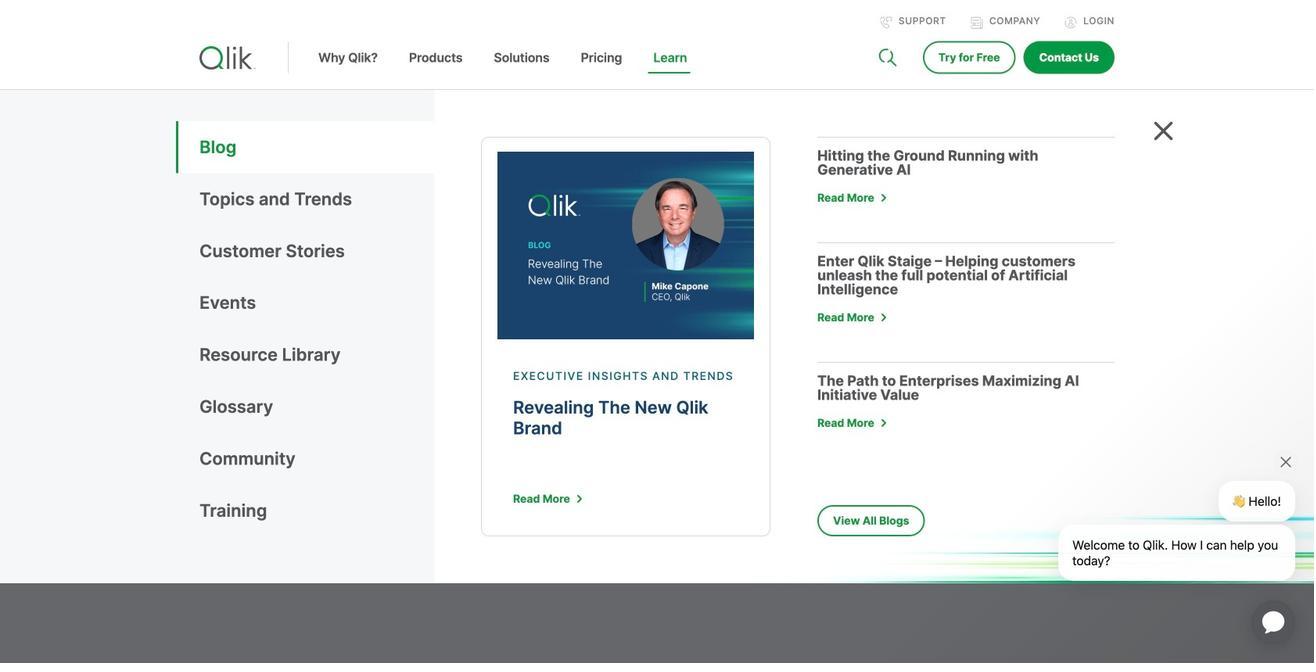 Task type: describe. For each thing, give the bounding box(es) containing it.
close search image
[[1154, 121, 1173, 141]]

support image
[[880, 16, 893, 29]]



Task type: locate. For each thing, give the bounding box(es) containing it.
application
[[1233, 582, 1314, 663]]

headshot of mike capone, ceo, qlik and the text "revealing the new qlik brand" image
[[498, 152, 754, 340]]

qlik image
[[199, 46, 256, 70]]

company image
[[971, 16, 983, 29]]

login image
[[1065, 16, 1077, 29]]



